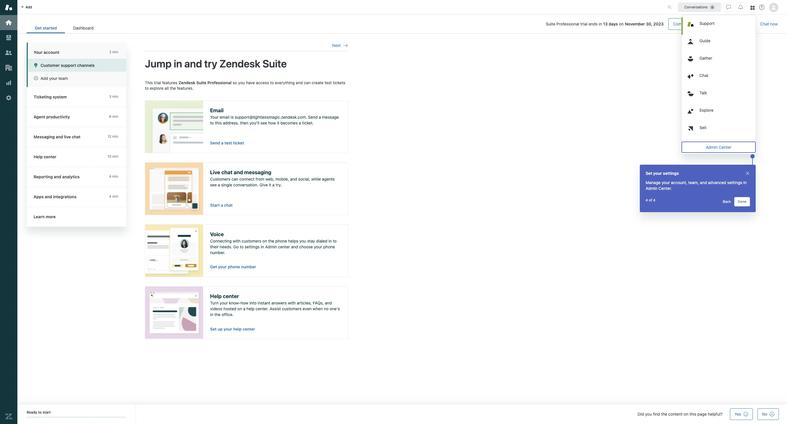 Task type: describe. For each thing, give the bounding box(es) containing it.
team,
[[689, 180, 699, 185]]

features
[[162, 80, 178, 85]]

add
[[41, 76, 48, 81]]

dashboard tab
[[65, 23, 102, 33]]

set up your help center
[[210, 327, 255, 332]]

1 heading from the top
[[27, 87, 132, 107]]

start
[[210, 203, 220, 208]]

email
[[210, 108, 224, 114]]

so you have access to everything and can create test tickets to explore all the features.
[[145, 80, 346, 91]]

tab list containing get started
[[27, 23, 102, 33]]

min
[[112, 50, 118, 54]]

email your email is support@lightlessmagic.zendesk.com. send a message to this address, then you'll see how it becomes a ticket.
[[210, 108, 339, 126]]

answers
[[272, 301, 287, 306]]

add your team
[[41, 76, 68, 81]]

send inside email your email is support@lightlessmagic.zendesk.com. send a message to this address, then you'll see how it becomes a ticket.
[[308, 115, 318, 120]]

sell
[[700, 125, 707, 130]]

in inside 'help center turn your know-how into instant answers with articles, faqs, and videos hosted on a help center. assist customers even when no one's in the office.'
[[210, 313, 214, 317]]

admin inside "link"
[[707, 145, 718, 150]]

videos
[[210, 307, 223, 312]]

articles,
[[297, 301, 312, 306]]

13
[[604, 21, 608, 26]]

on inside voice connecting with customers on the phone helps you stay dialed in to their needs. go to settings in admin center and choose your phone number.
[[263, 239, 267, 244]]

get for get started
[[35, 26, 42, 30]]

and inside content-title region
[[184, 58, 202, 70]]

your inside your account heading
[[34, 50, 43, 55]]

support@lightlessmagic.zendesk.com.
[[235, 115, 307, 120]]

can inside so you have access to everything and can create test tickets to explore all the features.
[[304, 80, 311, 85]]

1 4 from the left
[[646, 198, 648, 203]]

set your settings dialog
[[640, 165, 756, 213]]

you'll
[[250, 121, 260, 126]]

settings inside manage your account, team, and advanced settings in admin center.
[[728, 180, 743, 185]]

guide link
[[683, 35, 756, 52]]

admin image
[[5, 94, 12, 102]]

1 vertical spatial send
[[210, 141, 220, 146]]

reporting image
[[5, 79, 12, 87]]

on inside footer
[[684, 412, 689, 417]]

in inside manage your account, team, and advanced settings in admin center.
[[744, 180, 747, 185]]

done
[[739, 200, 747, 204]]

chat inside button
[[224, 203, 233, 208]]

give
[[260, 183, 268, 188]]

get started image
[[5, 19, 12, 26]]

suite professional trial ends in 13 days on november 30, 2023
[[546, 21, 664, 26]]

assist
[[270, 307, 281, 312]]

try
[[204, 58, 217, 70]]

with inside 'help center turn your know-how into instant answers with articles, faqs, and videos hosted on a help center. assist customers even when no one's in the office.'
[[288, 301, 296, 306]]

see inside email your email is support@lightlessmagic.zendesk.com. send a message to this address, then you'll see how it becomes a ticket.
[[261, 121, 267, 126]]

2 heading from the top
[[27, 107, 132, 127]]

your account heading
[[27, 43, 126, 59]]

customers inside voice connecting with customers on the phone helps you stay dialed in to their needs. go to settings in admin center and choose your phone number.
[[242, 239, 262, 244]]

how inside 'help center turn your know-how into instant answers with articles, faqs, and videos hosted on a help center. assist customers even when no one's in the office.'
[[241, 301, 249, 306]]

team
[[59, 76, 68, 81]]

get your phone number
[[210, 265, 256, 270]]

0 horizontal spatial zendesk
[[179, 80, 195, 85]]

into
[[250, 301, 257, 306]]

zendesk products image
[[751, 6, 755, 10]]

customer support channels button
[[28, 59, 126, 72]]

the inside voice connecting with customers on the phone helps you stay dialed in to their needs. go to settings in admin center and choose your phone number.
[[268, 239, 274, 244]]

connect
[[240, 177, 255, 182]]

customer
[[41, 63, 60, 68]]

organizations image
[[5, 64, 12, 72]]

channels
[[77, 63, 95, 68]]

customers
[[210, 177, 231, 182]]

your inside manage your account, team, and advanced settings in admin center.
[[662, 180, 671, 185]]

admin inside manage your account, team, and advanced settings in admin center.
[[646, 186, 658, 191]]

your inside 'help center turn your know-how into instant answers with articles, faqs, and videos hosted on a help center. assist customers even when no one's in the office.'
[[220, 301, 228, 306]]

2 min
[[109, 50, 118, 54]]

have
[[246, 80, 255, 85]]

can inside live chat and messaging customers can connect from web, mobile, and social, while agents see a single conversation. give it a try.
[[232, 177, 238, 182]]

center
[[719, 145, 732, 150]]

a inside button
[[221, 203, 223, 208]]

explore
[[700, 108, 714, 113]]

faqs,
[[313, 301, 324, 306]]

next button
[[332, 43, 348, 48]]

tickets
[[333, 80, 346, 85]]

days
[[609, 21, 619, 26]]

voice connecting with customers on the phone helps you stay dialed in to their needs. go to settings in admin center and choose your phone number.
[[210, 232, 337, 255]]

so
[[233, 80, 237, 85]]

account
[[44, 50, 59, 55]]

try.
[[276, 183, 282, 188]]

test inside so you have access to everything and can create test tickets to explore all the features.
[[325, 80, 332, 85]]

live
[[210, 170, 220, 176]]

and inside voice connecting with customers on the phone helps you stay dialed in to their needs. go to settings in admin center and choose your phone number.
[[291, 245, 298, 250]]

up
[[218, 327, 223, 332]]

professional inside region
[[208, 80, 232, 85]]

know-
[[229, 301, 241, 306]]

number
[[241, 265, 256, 270]]

your inside "button"
[[224, 327, 232, 332]]

helps
[[288, 239, 299, 244]]

helpful?
[[708, 412, 723, 417]]

explore link
[[683, 104, 756, 122]]

views image
[[5, 34, 12, 41]]

plans
[[692, 21, 702, 26]]

to right go
[[240, 245, 244, 250]]

and inside manage your account, team, and advanced settings in admin center.
[[701, 180, 708, 185]]

jump
[[145, 58, 172, 70]]

customer support channels
[[41, 63, 95, 68]]

access
[[256, 80, 269, 85]]

conversations button
[[679, 2, 722, 12]]

while
[[312, 177, 321, 182]]

instant
[[258, 301, 271, 306]]

chat for chat
[[700, 73, 709, 78]]

2023
[[654, 21, 664, 26]]

manage your account, team, and advanced settings in admin center.
[[646, 180, 747, 191]]

content
[[669, 412, 683, 417]]

a left "try."
[[273, 183, 275, 188]]

compare plans
[[674, 21, 702, 26]]

a down customers on the left of the page
[[218, 183, 220, 188]]

mobile,
[[276, 177, 289, 182]]

you for so
[[238, 80, 245, 85]]

November 30, 2023 text field
[[625, 21, 664, 26]]

yes button
[[731, 409, 753, 421]]

account,
[[672, 180, 688, 185]]

becomes
[[281, 121, 298, 126]]

their
[[210, 245, 219, 250]]

customers image
[[5, 49, 12, 57]]

a inside 'help center turn your know-how into instant answers with articles, faqs, and videos hosted on a help center. assist customers even when no one's in the office.'
[[243, 307, 246, 312]]

of
[[649, 198, 653, 203]]

sell link
[[683, 122, 756, 139]]

hosted
[[224, 307, 237, 312]]

a left ticket
[[221, 141, 224, 146]]

admin inside voice connecting with customers on the phone helps you stay dialed in to their needs. go to settings in admin center and choose your phone number.
[[265, 245, 277, 250]]

in right go
[[261, 245, 264, 250]]

2
[[109, 50, 111, 54]]

november
[[625, 21, 645, 26]]

this
[[145, 80, 153, 85]]

center inside "button"
[[243, 327, 255, 332]]

chat inside live chat and messaging customers can connect from web, mobile, and social, while agents see a single conversation. give it a try.
[[222, 170, 233, 176]]

4 of 4 back
[[646, 198, 732, 204]]

gather link
[[683, 52, 756, 69]]

address,
[[223, 121, 239, 126]]

example of how the agent accepts an incoming phone call as well as how to log the details of the call. image
[[145, 225, 203, 277]]

in right the dialed
[[329, 239, 332, 244]]

started
[[43, 26, 57, 30]]

0 horizontal spatial phone
[[228, 265, 240, 270]]

and inside so you have access to everything and can create test tickets to explore all the features.
[[296, 80, 303, 85]]

your account
[[34, 50, 59, 55]]

0 vertical spatial settings
[[664, 171, 679, 176]]



Task type: locate. For each thing, give the bounding box(es) containing it.
chat link
[[683, 69, 756, 87]]

the down videos
[[215, 313, 221, 317]]

professional left ends
[[557, 21, 580, 26]]

on left helps
[[263, 239, 267, 244]]

center
[[278, 245, 290, 250], [223, 294, 239, 300], [243, 327, 255, 332]]

phone down the dialed
[[324, 245, 335, 250]]

the inside so you have access to everything and can create test tickets to explore all the features.
[[170, 86, 176, 91]]

zendesk up so
[[220, 58, 261, 70]]

set for set up your help center
[[210, 327, 217, 332]]

center down into
[[243, 327, 255, 332]]

1 vertical spatial help
[[233, 327, 242, 332]]

0 vertical spatial test
[[325, 80, 332, 85]]

1 horizontal spatial zendesk
[[220, 58, 261, 70]]

2 horizontal spatial phone
[[324, 245, 335, 250]]

0 horizontal spatial 4
[[646, 198, 648, 203]]

a right start
[[221, 203, 223, 208]]

0 horizontal spatial set
[[210, 327, 217, 332]]

0 horizontal spatial you
[[238, 80, 245, 85]]

1 horizontal spatial chat
[[761, 21, 770, 26]]

single
[[221, 183, 232, 188]]

1 horizontal spatial how
[[268, 121, 276, 126]]

you inside voice connecting with customers on the phone helps you stay dialed in to their needs. go to settings in admin center and choose your phone number.
[[300, 239, 306, 244]]

and right everything on the top of page
[[296, 80, 303, 85]]

1 vertical spatial you
[[300, 239, 306, 244]]

support
[[61, 63, 76, 68]]

0 vertical spatial set
[[646, 171, 653, 176]]

go
[[234, 245, 239, 250]]

add your team button
[[28, 72, 126, 85]]

chat for chat now
[[761, 21, 770, 26]]

0 vertical spatial see
[[261, 121, 267, 126]]

get left started
[[35, 26, 42, 30]]

0 vertical spatial with
[[233, 239, 241, 244]]

footer
[[17, 405, 788, 425]]

the right all
[[170, 86, 176, 91]]

send a test ticket link
[[210, 141, 244, 146]]

1 horizontal spatial settings
[[664, 171, 679, 176]]

chat left the now
[[761, 21, 770, 26]]

dialed
[[316, 239, 328, 244]]

zendesk inside content-title region
[[220, 58, 261, 70]]

number.
[[210, 250, 226, 255]]

0 horizontal spatial chat
[[700, 73, 709, 78]]

example of email conversation inside of the ticketing system and the customer is asking the agent about reimbursement policy. image
[[145, 101, 203, 153]]

1 horizontal spatial customers
[[282, 307, 302, 312]]

center up the know-
[[223, 294, 239, 300]]

help inside 'help center turn your know-how into instant answers with articles, faqs, and videos hosted on a help center. assist customers even when no one's in the office.'
[[247, 307, 255, 312]]

this down email on the top left of the page
[[215, 121, 222, 126]]

voice
[[210, 232, 224, 238]]

0 horizontal spatial professional
[[208, 80, 232, 85]]

on inside 'help center turn your know-how into instant answers with articles, faqs, and videos hosted on a help center. assist customers even when no one's in the office.'
[[238, 307, 242, 312]]

customers up number
[[242, 239, 262, 244]]

suite
[[546, 21, 556, 26], [263, 58, 287, 70], [197, 80, 207, 85]]

1 horizontal spatial suite
[[263, 58, 287, 70]]

your up center.
[[662, 180, 671, 185]]

your up manage
[[654, 171, 663, 176]]

tab list
[[27, 23, 102, 33]]

one's
[[330, 307, 340, 312]]

yes
[[735, 412, 742, 417]]

and inside 'help center turn your know-how into instant answers with articles, faqs, and videos hosted on a help center. assist customers even when no one's in the office.'
[[325, 301, 332, 306]]

4
[[646, 198, 648, 203], [654, 198, 656, 203]]

set left the up
[[210, 327, 217, 332]]

0 vertical spatial it
[[277, 121, 280, 126]]

you right so
[[238, 80, 245, 85]]

1 horizontal spatial can
[[304, 80, 311, 85]]

social,
[[298, 177, 310, 182]]

and left social,
[[290, 177, 297, 182]]

progress-bar progress bar
[[27, 418, 126, 419]]

the right the find in the bottom right of the page
[[662, 412, 668, 417]]

0 horizontal spatial settings
[[245, 245, 260, 250]]

set inside dialog
[[646, 171, 653, 176]]

when
[[313, 307, 323, 312]]

1 horizontal spatial see
[[261, 121, 267, 126]]

page
[[698, 412, 707, 417]]

web,
[[266, 177, 275, 182]]

1 horizontal spatial it
[[277, 121, 280, 126]]

1 horizontal spatial phone
[[276, 239, 287, 244]]

how down the support@lightlessmagic.zendesk.com.
[[268, 121, 276, 126]]

0 horizontal spatial this
[[215, 121, 222, 126]]

admin center link
[[682, 142, 756, 153]]

your up 'hosted'
[[220, 301, 228, 306]]

6 heading from the top
[[27, 187, 132, 207]]

see down the support@lightlessmagic.zendesk.com.
[[261, 121, 267, 126]]

1 horizontal spatial this
[[690, 412, 697, 417]]

0 horizontal spatial with
[[233, 239, 241, 244]]

in inside section
[[599, 21, 603, 26]]

chat up customers on the left of the page
[[222, 170, 233, 176]]

your inside voice connecting with customers on the phone helps you stay dialed in to their needs. go to settings in admin center and choose your phone number.
[[314, 245, 322, 250]]

0 vertical spatial get
[[35, 26, 42, 30]]

with
[[233, 239, 241, 244], [288, 301, 296, 306]]

2 4 from the left
[[654, 198, 656, 203]]

4 left of
[[646, 198, 648, 203]]

1 horizontal spatial center
[[243, 327, 255, 332]]

0 horizontal spatial suite
[[197, 80, 207, 85]]

see
[[261, 121, 267, 126], [210, 183, 217, 188]]

4 right of
[[654, 198, 656, 203]]

zendesk up features.
[[179, 80, 195, 85]]

in inside content-title region
[[174, 58, 182, 70]]

0 vertical spatial customers
[[242, 239, 262, 244]]

it down 'web,'
[[269, 183, 272, 188]]

settings up account,
[[664, 171, 679, 176]]

gather
[[700, 56, 713, 60]]

1 horizontal spatial get
[[210, 265, 217, 270]]

0 horizontal spatial can
[[232, 177, 238, 182]]

see down customers on the left of the page
[[210, 183, 217, 188]]

on right content
[[684, 412, 689, 417]]

center inside 'help center turn your know-how into instant answers with articles, faqs, and videos hosted on a help center. assist customers even when no one's in the office.'
[[223, 294, 239, 300]]

0 vertical spatial you
[[238, 80, 245, 85]]

to inside email your email is support@lightlessmagic.zendesk.com. send a message to this address, then you'll see how it becomes a ticket.
[[210, 121, 214, 126]]

your down the dialed
[[314, 245, 322, 250]]

customers inside 'help center turn your know-how into instant answers with articles, faqs, and videos hosted on a help center. assist customers even when no one's in the office.'
[[282, 307, 302, 312]]

2 vertical spatial admin
[[265, 245, 277, 250]]

explore
[[150, 86, 164, 91]]

start a chat button
[[210, 203, 233, 208]]

chat now
[[761, 21, 778, 26]]

1 vertical spatial set
[[210, 327, 217, 332]]

to right access
[[270, 80, 274, 85]]

did
[[638, 412, 645, 417]]

0 horizontal spatial trial
[[154, 80, 161, 85]]

professional left so
[[208, 80, 232, 85]]

it inside live chat and messaging customers can connect from web, mobile, and social, while agents see a single conversation. give it a try.
[[269, 183, 272, 188]]

1 vertical spatial your
[[210, 115, 219, 120]]

region containing email
[[145, 80, 349, 349]]

0 horizontal spatial help
[[233, 327, 242, 332]]

start a chat
[[210, 203, 233, 208]]

1 vertical spatial test
[[225, 141, 232, 146]]

can up the 'single'
[[232, 177, 238, 182]]

1 vertical spatial admin
[[646, 186, 658, 191]]

your right add
[[49, 76, 57, 81]]

a right 'hosted'
[[243, 307, 246, 312]]

0 vertical spatial admin
[[707, 145, 718, 150]]

done button
[[735, 198, 751, 207]]

on inside section
[[620, 21, 624, 26]]

compare
[[674, 21, 691, 26]]

get help image
[[760, 5, 765, 10]]

heading
[[27, 87, 132, 107], [27, 107, 132, 127], [27, 127, 132, 147], [27, 147, 132, 167], [27, 167, 132, 187], [27, 187, 132, 207], [27, 207, 132, 227]]

get down number.
[[210, 265, 217, 270]]

0 vertical spatial send
[[308, 115, 318, 120]]

0 horizontal spatial get
[[35, 26, 42, 30]]

1 horizontal spatial trial
[[581, 21, 588, 26]]

0 vertical spatial professional
[[557, 21, 580, 26]]

1 vertical spatial see
[[210, 183, 217, 188]]

to right the dialed
[[333, 239, 337, 244]]

dashboard
[[73, 26, 94, 30]]

a left message
[[319, 115, 321, 120]]

even
[[303, 307, 312, 312]]

1 horizontal spatial help
[[247, 307, 255, 312]]

and up "connect" in the top of the page
[[234, 170, 243, 176]]

next
[[332, 43, 341, 48]]

in left 13
[[599, 21, 603, 26]]

help
[[210, 294, 222, 300]]

1 vertical spatial suite
[[263, 58, 287, 70]]

1 vertical spatial phone
[[324, 245, 335, 250]]

0 horizontal spatial send
[[210, 141, 220, 146]]

get your phone number link
[[210, 265, 256, 270]]

stay
[[308, 239, 315, 244]]

1 vertical spatial it
[[269, 183, 272, 188]]

your
[[49, 76, 57, 81], [654, 171, 663, 176], [662, 180, 671, 185], [314, 245, 322, 250], [218, 265, 227, 270], [220, 301, 228, 306], [224, 327, 232, 332]]

you right did
[[646, 412, 652, 417]]

to down email
[[210, 121, 214, 126]]

connecting
[[210, 239, 232, 244]]

1 horizontal spatial send
[[308, 115, 318, 120]]

advanced
[[709, 180, 727, 185]]

with inside voice connecting with customers on the phone helps you stay dialed in to their needs. go to settings in admin center and choose your phone number.
[[233, 239, 241, 244]]

2 horizontal spatial you
[[646, 412, 652, 417]]

1 horizontal spatial admin
[[646, 186, 658, 191]]

section containing suite professional trial ends in
[[106, 18, 747, 30]]

the inside footer
[[662, 412, 668, 417]]

ticket.
[[302, 121, 314, 126]]

your inside button
[[49, 76, 57, 81]]

in right jump
[[174, 58, 182, 70]]

support
[[700, 21, 715, 26]]

on down the know-
[[238, 307, 242, 312]]

how left into
[[241, 301, 249, 306]]

you up the choose
[[300, 239, 306, 244]]

conversations
[[685, 5, 708, 9]]

center inside voice connecting with customers on the phone helps you stay dialed in to their needs. go to settings in admin center and choose your phone number.
[[278, 245, 290, 250]]

can
[[304, 80, 311, 85], [232, 177, 238, 182]]

and up no
[[325, 301, 332, 306]]

your right the up
[[224, 327, 232, 332]]

this left page
[[690, 412, 697, 417]]

no
[[763, 412, 768, 417]]

it inside email your email is support@lightlessmagic.zendesk.com. send a message to this address, then you'll see how it becomes a ticket.
[[277, 121, 280, 126]]

a left ticket.
[[299, 121, 301, 126]]

0 vertical spatial zendesk
[[220, 58, 261, 70]]

all
[[165, 86, 169, 91]]

from
[[256, 177, 265, 182]]

0 horizontal spatial it
[[269, 183, 272, 188]]

2 horizontal spatial center
[[278, 245, 290, 250]]

0 vertical spatial trial
[[581, 21, 588, 26]]

help down into
[[247, 307, 255, 312]]

your down email
[[210, 115, 219, 120]]

1 horizontal spatial with
[[288, 301, 296, 306]]

content-title region
[[145, 57, 348, 71]]

settings right advanced
[[728, 180, 743, 185]]

30,
[[647, 21, 653, 26]]

region
[[145, 80, 349, 349]]

your down number.
[[218, 265, 227, 270]]

you
[[238, 80, 245, 85], [300, 239, 306, 244], [646, 412, 652, 417]]

5 heading from the top
[[27, 167, 132, 187]]

no button
[[758, 409, 780, 421]]

help right the up
[[233, 327, 242, 332]]

to down this
[[145, 86, 149, 91]]

the inside 'help center turn your know-how into instant answers with articles, faqs, and videos hosted on a help center. assist customers even when no one's in the office.'
[[215, 313, 221, 317]]

1 horizontal spatial set
[[646, 171, 653, 176]]

example of conversation inside of messaging and the customer is asking the agent about changing the size of the retail order. image
[[145, 163, 203, 215]]

2 vertical spatial phone
[[228, 265, 240, 270]]

center down helps
[[278, 245, 290, 250]]

find
[[653, 412, 661, 417]]

set for set your settings
[[646, 171, 653, 176]]

0 vertical spatial phone
[[276, 239, 287, 244]]

compare plans button
[[669, 18, 707, 30]]

suite inside content-title region
[[263, 58, 287, 70]]

get started
[[35, 26, 57, 30]]

1 vertical spatial trial
[[154, 80, 161, 85]]

1 vertical spatial professional
[[208, 80, 232, 85]]

set up manage
[[646, 171, 653, 176]]

chat right start
[[224, 203, 233, 208]]

settings inside voice connecting with customers on the phone helps you stay dialed in to their needs. go to settings in admin center and choose your phone number.
[[245, 245, 260, 250]]

chat up talk
[[700, 73, 709, 78]]

and left try
[[184, 58, 202, 70]]

get for get your phone number
[[210, 265, 217, 270]]

your
[[34, 50, 43, 55], [210, 115, 219, 120]]

0 horizontal spatial customers
[[242, 239, 262, 244]]

on right days
[[620, 21, 624, 26]]

main element
[[0, 0, 17, 425]]

example of a help center article. image
[[145, 287, 203, 339]]

2 vertical spatial settings
[[245, 245, 260, 250]]

office.
[[222, 313, 234, 317]]

send up ticket.
[[308, 115, 318, 120]]

messaging
[[244, 170, 272, 176]]

this inside footer
[[690, 412, 697, 417]]

3 heading from the top
[[27, 127, 132, 147]]

set up your help center button
[[210, 327, 255, 332]]

back
[[724, 200, 732, 204]]

you inside so you have access to everything and can create test tickets to explore all the features.
[[238, 80, 245, 85]]

features.
[[177, 86, 194, 91]]

to left the start
[[38, 411, 42, 415]]

trial left ends
[[581, 21, 588, 26]]

0 vertical spatial your
[[34, 50, 43, 55]]

support link
[[683, 17, 756, 35]]

help inside "button"
[[233, 327, 242, 332]]

needs.
[[220, 245, 232, 250]]

customers
[[242, 239, 262, 244], [282, 307, 302, 312]]

1 horizontal spatial professional
[[557, 21, 580, 26]]

you for did
[[646, 412, 652, 417]]

it down the support@lightlessmagic.zendesk.com.
[[277, 121, 280, 126]]

suite inside section
[[546, 21, 556, 26]]

phone left number
[[228, 265, 240, 270]]

with left articles,
[[288, 301, 296, 306]]

1 vertical spatial customers
[[282, 307, 302, 312]]

and down helps
[[291, 245, 298, 250]]

can left create
[[304, 80, 311, 85]]

0 vertical spatial center
[[278, 245, 290, 250]]

live chat and messaging customers can connect from web, mobile, and social, while agents see a single conversation. give it a try.
[[210, 170, 335, 188]]

1 vertical spatial chat
[[224, 203, 233, 208]]

close image
[[746, 171, 751, 176]]

zendesk support image
[[5, 4, 12, 11]]

section
[[106, 18, 747, 30]]

settings
[[664, 171, 679, 176], [728, 180, 743, 185], [245, 245, 260, 250]]

1 horizontal spatial test
[[325, 80, 332, 85]]

this
[[215, 121, 222, 126], [690, 412, 697, 417]]

0 vertical spatial suite
[[546, 21, 556, 26]]

chat
[[222, 170, 233, 176], [224, 203, 233, 208]]

settings right go
[[245, 245, 260, 250]]

customers down articles,
[[282, 307, 302, 312]]

1 horizontal spatial 4
[[654, 198, 656, 203]]

1 vertical spatial settings
[[728, 180, 743, 185]]

1 vertical spatial this
[[690, 412, 697, 417]]

0 vertical spatial help
[[247, 307, 255, 312]]

center.
[[256, 307, 269, 312]]

talk link
[[683, 87, 756, 104]]

2 vertical spatial suite
[[197, 80, 207, 85]]

send left ticket
[[210, 141, 220, 146]]

0 horizontal spatial admin
[[265, 245, 277, 250]]

1 horizontal spatial you
[[300, 239, 306, 244]]

with up go
[[233, 239, 241, 244]]

admin
[[707, 145, 718, 150], [646, 186, 658, 191], [265, 245, 277, 250]]

2 horizontal spatial admin
[[707, 145, 718, 150]]

see inside live chat and messaging customers can connect from web, mobile, and social, while agents see a single conversation. give it a try.
[[210, 183, 217, 188]]

0 vertical spatial chat
[[761, 21, 770, 26]]

and right team,
[[701, 180, 708, 185]]

2 vertical spatial center
[[243, 327, 255, 332]]

start
[[43, 411, 51, 415]]

phone left helps
[[276, 239, 287, 244]]

2 horizontal spatial settings
[[728, 180, 743, 185]]

turn
[[210, 301, 219, 306]]

4 heading from the top
[[27, 147, 132, 167]]

0 horizontal spatial how
[[241, 301, 249, 306]]

2 vertical spatial you
[[646, 412, 652, 417]]

and
[[184, 58, 202, 70], [296, 80, 303, 85], [234, 170, 243, 176], [290, 177, 297, 182], [701, 180, 708, 185], [291, 245, 298, 250], [325, 301, 332, 306]]

you inside footer
[[646, 412, 652, 417]]

test left ticket
[[225, 141, 232, 146]]

footer containing did you find the content on this page helpful?
[[17, 405, 788, 425]]

how inside email your email is support@lightlessmagic.zendesk.com. send a message to this address, then you'll see how it becomes a ticket.
[[268, 121, 276, 126]]

this trial features zendesk suite professional
[[145, 80, 232, 85]]

set inside "button"
[[210, 327, 217, 332]]

this inside email your email is support@lightlessmagic.zendesk.com. send a message to this address, then you'll see how it becomes a ticket.
[[215, 121, 222, 126]]

your inside email your email is support@lightlessmagic.zendesk.com. send a message to this address, then you'll see how it becomes a ticket.
[[210, 115, 219, 120]]

trial up explore
[[154, 80, 161, 85]]

0 horizontal spatial center
[[223, 294, 239, 300]]

suite inside region
[[197, 80, 207, 85]]

get inside tab list
[[35, 26, 42, 30]]

2 horizontal spatial suite
[[546, 21, 556, 26]]

then
[[240, 121, 249, 126]]

1 vertical spatial with
[[288, 301, 296, 306]]

7 heading from the top
[[27, 207, 132, 227]]

choose
[[299, 245, 313, 250]]

chat now button
[[756, 18, 783, 30]]

ticket
[[233, 141, 244, 146]]

professional inside section
[[557, 21, 580, 26]]

chat inside button
[[761, 21, 770, 26]]

help center turn your know-how into instant answers with articles, faqs, and videos hosted on a help center. assist customers even when no one's in the office.
[[210, 294, 340, 317]]

in down the close icon
[[744, 180, 747, 185]]

0 vertical spatial this
[[215, 121, 222, 126]]

in down videos
[[210, 313, 214, 317]]

1 vertical spatial chat
[[700, 73, 709, 78]]

is
[[231, 115, 234, 120]]

test right create
[[325, 80, 332, 85]]

1 vertical spatial how
[[241, 301, 249, 306]]

zendesk image
[[5, 414, 12, 421]]

0 vertical spatial how
[[268, 121, 276, 126]]

the left helps
[[268, 239, 274, 244]]

1 vertical spatial get
[[210, 265, 217, 270]]

your left account
[[34, 50, 43, 55]]

1 vertical spatial center
[[223, 294, 239, 300]]



Task type: vqa. For each thing, say whether or not it's contained in the screenshot.
'Via' on the top
no



